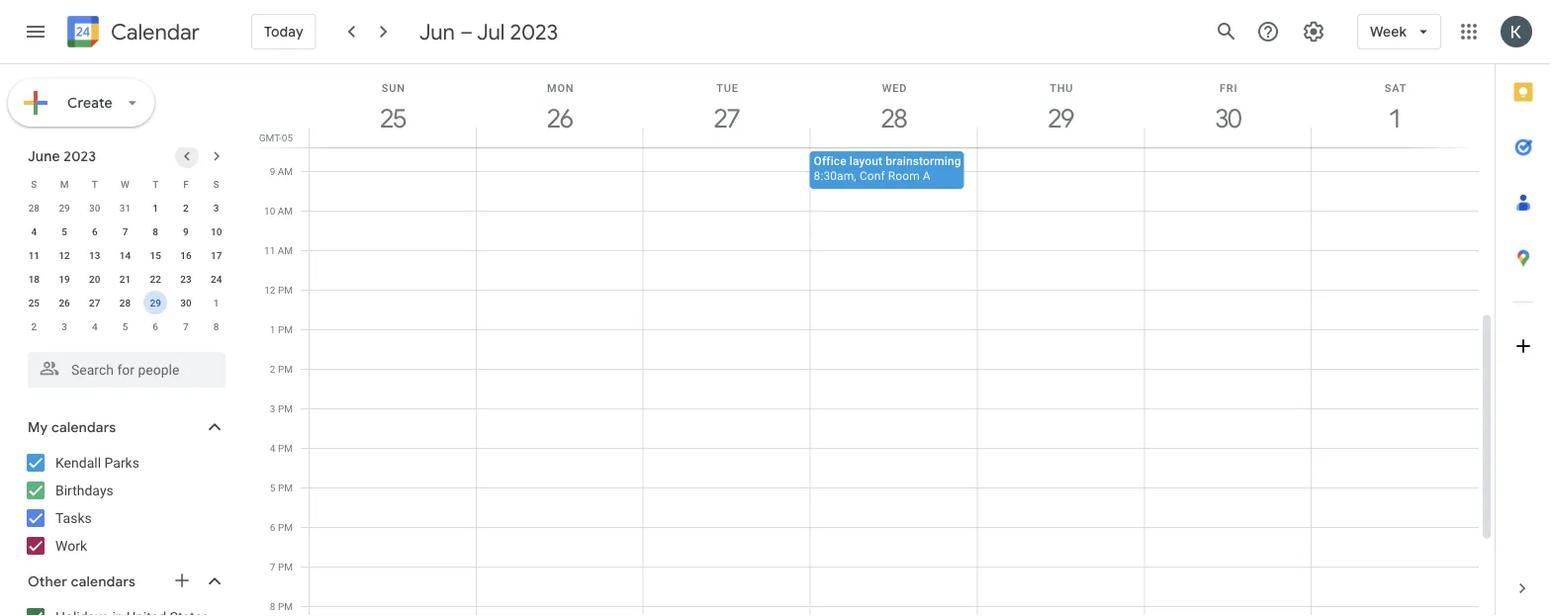 Task type: describe. For each thing, give the bounding box(es) containing it.
26 inside row
[[59, 297, 70, 309]]

other calendars button
[[4, 566, 245, 598]]

0 horizontal spatial 6
[[92, 226, 98, 237]]

conf
[[860, 169, 885, 183]]

30 inside column header
[[1215, 102, 1240, 135]]

july 8 element
[[204, 315, 228, 338]]

28 inside the "wed 28"
[[880, 102, 906, 135]]

22 element
[[144, 267, 167, 291]]

6 for 6 pm
[[270, 521, 276, 533]]

am for 10 am
[[278, 205, 293, 217]]

11 am
[[264, 244, 293, 256]]

0 vertical spatial 3
[[214, 202, 219, 214]]

28 for 28 element
[[120, 297, 131, 309]]

17
[[211, 249, 222, 261]]

2 pm
[[270, 363, 293, 375]]

jul
[[477, 18, 505, 46]]

calendar
[[111, 18, 200, 46]]

other
[[28, 573, 67, 590]]

pm for 12 pm
[[278, 284, 293, 296]]

16
[[180, 249, 192, 261]]

12 pm
[[264, 284, 293, 296]]

23
[[180, 273, 192, 285]]

work
[[55, 538, 87, 554]]

row containing 11
[[19, 243, 232, 267]]

13 element
[[83, 243, 107, 267]]

29 for may 29 element
[[59, 202, 70, 214]]

25 inside sun 25
[[379, 102, 405, 135]]

10 am
[[264, 205, 293, 217]]

28 element
[[113, 291, 137, 315]]

30 element
[[174, 291, 198, 315]]

office
[[814, 154, 847, 168]]

calendars for my calendars
[[51, 419, 116, 436]]

28 link
[[872, 96, 917, 141]]

july 3 element
[[53, 315, 76, 338]]

7 for 7 pm
[[270, 561, 276, 573]]

layout
[[850, 154, 883, 168]]

mon
[[547, 82, 574, 94]]

fri
[[1220, 82, 1238, 94]]

w
[[121, 178, 130, 190]]

0 vertical spatial 2
[[183, 202, 189, 214]]

27 inside 'column header'
[[713, 102, 739, 135]]

17 element
[[204, 243, 228, 267]]

10 element
[[204, 220, 228, 243]]

19 element
[[53, 267, 76, 291]]

pm for 3 pm
[[278, 403, 293, 415]]

8 for july 8 element
[[214, 321, 219, 332]]

gmt-05
[[259, 132, 293, 143]]

july 4 element
[[83, 315, 107, 338]]

11 for 11
[[28, 249, 40, 261]]

1 pm
[[270, 324, 293, 335]]

july 5 element
[[113, 315, 137, 338]]

main drawer image
[[24, 20, 47, 44]]

my calendars
[[28, 419, 116, 436]]

june 2023 grid
[[19, 172, 232, 338]]

0 vertical spatial 8
[[153, 226, 158, 237]]

sun
[[382, 82, 406, 94]]

25 link
[[370, 96, 416, 141]]

20
[[89, 273, 100, 285]]

,
[[854, 169, 857, 183]]

2 s from the left
[[213, 178, 219, 190]]

26 link
[[538, 96, 583, 141]]

1 t from the left
[[92, 178, 98, 190]]

my
[[28, 419, 48, 436]]

22
[[150, 273, 161, 285]]

24
[[211, 273, 222, 285]]

15 element
[[144, 243, 167, 267]]

05
[[282, 132, 293, 143]]

thu
[[1050, 82, 1074, 94]]

14
[[120, 249, 131, 261]]

27 column header
[[643, 64, 811, 147]]

9 for 9 am
[[270, 165, 275, 177]]

29 inside 'thu 29'
[[1047, 102, 1073, 135]]

31
[[120, 202, 131, 214]]

tasks
[[55, 510, 92, 526]]

mon 26
[[546, 82, 574, 135]]

today
[[264, 23, 304, 40]]

wed 28
[[880, 82, 908, 135]]

a
[[923, 169, 931, 183]]

28 column header
[[810, 64, 978, 147]]

may 31 element
[[113, 196, 137, 220]]

6 pm
[[270, 521, 293, 533]]

11 element
[[22, 243, 46, 267]]

26 element
[[53, 291, 76, 315]]

15
[[150, 249, 161, 261]]

m
[[60, 178, 69, 190]]

5 for july 5 element
[[122, 321, 128, 332]]

f
[[183, 178, 189, 190]]

tue
[[717, 82, 739, 94]]

5 for 5 pm
[[270, 482, 276, 494]]

calendar element
[[63, 12, 200, 55]]

30 column header
[[1144, 64, 1312, 147]]

create
[[67, 94, 113, 111]]

wed
[[882, 82, 908, 94]]

kendall
[[55, 455, 101, 471]]

7 pm
[[270, 561, 293, 573]]

5 pm
[[270, 482, 293, 494]]

4 pm
[[270, 442, 293, 454]]

21
[[120, 273, 131, 285]]

pm for 5 pm
[[278, 482, 293, 494]]

may 28 element
[[22, 196, 46, 220]]

brainstorming
[[886, 154, 961, 168]]

9 am
[[270, 165, 293, 177]]

0 horizontal spatial 2023
[[64, 147, 96, 165]]

12 for 12
[[59, 249, 70, 261]]

office layout brainstorming 8:30am , conf room a
[[814, 154, 961, 183]]

may 29 element
[[53, 196, 76, 220]]

3 for july 3 element
[[62, 321, 67, 332]]



Task type: locate. For each thing, give the bounding box(es) containing it.
1 vertical spatial 2
[[31, 321, 37, 332]]

grid
[[253, 64, 1495, 616]]

19
[[59, 273, 70, 285]]

26 inside mon 26
[[546, 102, 572, 135]]

10
[[264, 205, 275, 217], [211, 226, 222, 237]]

create button
[[8, 79, 154, 127]]

1 vertical spatial 12
[[264, 284, 276, 296]]

row containing s
[[19, 172, 232, 196]]

1 vertical spatial 27
[[89, 297, 100, 309]]

3 row from the top
[[19, 220, 232, 243]]

0 vertical spatial 29
[[1047, 102, 1073, 135]]

s up may 28 element
[[31, 178, 37, 190]]

10 up 11 am
[[264, 205, 275, 217]]

6 inside grid
[[270, 521, 276, 533]]

8
[[153, 226, 158, 237], [214, 321, 219, 332], [270, 601, 276, 613]]

0 horizontal spatial 8
[[153, 226, 158, 237]]

1 vertical spatial 8
[[214, 321, 219, 332]]

am down 05
[[278, 165, 293, 177]]

calendars down work
[[71, 573, 136, 590]]

row group
[[19, 196, 232, 338]]

2 horizontal spatial 28
[[880, 102, 906, 135]]

8 for 8 pm
[[270, 601, 276, 613]]

6 row from the top
[[19, 291, 232, 315]]

july 7 element
[[174, 315, 198, 338]]

row containing 28
[[19, 196, 232, 220]]

1 s from the left
[[31, 178, 37, 190]]

pm for 2 pm
[[278, 363, 293, 375]]

0 horizontal spatial 12
[[59, 249, 70, 261]]

12 down 11 am
[[264, 284, 276, 296]]

7 down 30 element
[[183, 321, 189, 332]]

30 link
[[1206, 96, 1251, 141]]

4 pm from the top
[[278, 403, 293, 415]]

2 vertical spatial 29
[[150, 297, 161, 309]]

2 t from the left
[[153, 178, 159, 190]]

1 vertical spatial 28
[[28, 202, 40, 214]]

11 up 18
[[28, 249, 40, 261]]

2 for july 2 element
[[31, 321, 37, 332]]

1 horizontal spatial t
[[153, 178, 159, 190]]

0 horizontal spatial 27
[[89, 297, 100, 309]]

24 element
[[204, 267, 228, 291]]

0 horizontal spatial 29
[[59, 202, 70, 214]]

7
[[122, 226, 128, 237], [183, 321, 189, 332], [270, 561, 276, 573]]

1 vertical spatial 30
[[89, 202, 100, 214]]

2 horizontal spatial 2
[[270, 363, 276, 375]]

2 for 2 pm
[[270, 363, 276, 375]]

1 horizontal spatial 6
[[153, 321, 158, 332]]

0 horizontal spatial 30
[[89, 202, 100, 214]]

12 up 19
[[59, 249, 70, 261]]

1 vertical spatial 10
[[211, 226, 222, 237]]

my calendars list
[[4, 447, 245, 562]]

1 horizontal spatial 11
[[264, 244, 275, 256]]

29 down thu
[[1047, 102, 1073, 135]]

4
[[31, 226, 37, 237], [92, 321, 98, 332], [270, 442, 276, 454]]

25 down sun
[[379, 102, 405, 135]]

settings menu image
[[1302, 20, 1326, 44]]

2 vertical spatial 8
[[270, 601, 276, 613]]

0 vertical spatial 2023
[[510, 18, 558, 46]]

1 row from the top
[[19, 172, 232, 196]]

2 vertical spatial 6
[[270, 521, 276, 533]]

1 vertical spatial 9
[[183, 226, 189, 237]]

2023
[[510, 18, 558, 46], [64, 147, 96, 165]]

s
[[31, 178, 37, 190], [213, 178, 219, 190]]

25 inside row
[[28, 297, 40, 309]]

30 for 30 element
[[180, 297, 192, 309]]

1 vertical spatial calendars
[[71, 573, 136, 590]]

1 horizontal spatial 12
[[264, 284, 276, 296]]

pm
[[278, 284, 293, 296], [278, 324, 293, 335], [278, 363, 293, 375], [278, 403, 293, 415], [278, 442, 293, 454], [278, 482, 293, 494], [278, 521, 293, 533], [278, 561, 293, 573], [278, 601, 293, 613]]

1 column header
[[1311, 64, 1479, 147]]

0 horizontal spatial s
[[31, 178, 37, 190]]

1 vertical spatial 25
[[28, 297, 40, 309]]

26 column header
[[476, 64, 644, 147]]

30 down 23
[[180, 297, 192, 309]]

0 vertical spatial 4
[[31, 226, 37, 237]]

9 inside grid
[[270, 165, 275, 177]]

29 link
[[1039, 96, 1084, 141]]

7 for july 7 element at the left
[[183, 321, 189, 332]]

pm for 7 pm
[[278, 561, 293, 573]]

28 for may 28 element
[[28, 202, 40, 214]]

27 down '20'
[[89, 297, 100, 309]]

30
[[1215, 102, 1240, 135], [89, 202, 100, 214], [180, 297, 192, 309]]

3
[[214, 202, 219, 214], [62, 321, 67, 332], [270, 403, 276, 415]]

0 horizontal spatial 11
[[28, 249, 40, 261]]

6 down 'may 30' element
[[92, 226, 98, 237]]

28 down 21
[[120, 297, 131, 309]]

row containing 25
[[19, 291, 232, 315]]

sat 1
[[1385, 82, 1407, 135]]

18
[[28, 273, 40, 285]]

11 inside grid
[[264, 244, 275, 256]]

calendars up kendall
[[51, 419, 116, 436]]

4 inside grid
[[270, 442, 276, 454]]

Search for people text field
[[40, 352, 214, 388]]

0 horizontal spatial 10
[[211, 226, 222, 237]]

0 horizontal spatial 7
[[122, 226, 128, 237]]

29 down m
[[59, 202, 70, 214]]

29
[[1047, 102, 1073, 135], [59, 202, 70, 214], [150, 297, 161, 309]]

pm up the "2 pm"
[[278, 324, 293, 335]]

2 horizontal spatial 8
[[270, 601, 276, 613]]

0 vertical spatial 6
[[92, 226, 98, 237]]

pm down 7 pm on the bottom left of the page
[[278, 601, 293, 613]]

26 down 19
[[59, 297, 70, 309]]

0 horizontal spatial 2
[[31, 321, 37, 332]]

7 pm from the top
[[278, 521, 293, 533]]

30 for 'may 30' element
[[89, 202, 100, 214]]

am for 11 am
[[278, 244, 293, 256]]

1 horizontal spatial 26
[[546, 102, 572, 135]]

0 vertical spatial 10
[[264, 205, 275, 217]]

1 vertical spatial 29
[[59, 202, 70, 214]]

calendars inside dropdown button
[[51, 419, 116, 436]]

0 horizontal spatial 9
[[183, 226, 189, 237]]

4 down 3 pm
[[270, 442, 276, 454]]

2 horizontal spatial 29
[[1047, 102, 1073, 135]]

3 for 3 pm
[[270, 403, 276, 415]]

s right f
[[213, 178, 219, 190]]

29 inside cell
[[150, 297, 161, 309]]

23 element
[[174, 267, 198, 291]]

jun – jul 2023
[[419, 18, 558, 46]]

fri 30
[[1215, 82, 1240, 135]]

11 down 10 am
[[264, 244, 275, 256]]

20 element
[[83, 267, 107, 291]]

2 vertical spatial 7
[[270, 561, 276, 573]]

t
[[92, 178, 98, 190], [153, 178, 159, 190]]

pm up 3 pm
[[278, 363, 293, 375]]

thu 29
[[1047, 82, 1074, 135]]

5 down may 29 element
[[62, 226, 67, 237]]

add other calendars image
[[172, 571, 192, 591]]

2 inside grid
[[270, 363, 276, 375]]

2 horizontal spatial 3
[[270, 403, 276, 415]]

1 horizontal spatial s
[[213, 178, 219, 190]]

8 down 7 pm on the bottom left of the page
[[270, 601, 276, 613]]

today button
[[251, 8, 316, 55]]

1 horizontal spatial 30
[[180, 297, 192, 309]]

2 pm from the top
[[278, 324, 293, 335]]

july 6 element
[[144, 315, 167, 338]]

1 am from the top
[[278, 165, 293, 177]]

0 horizontal spatial 4
[[31, 226, 37, 237]]

14 element
[[113, 243, 137, 267]]

5 up 6 pm
[[270, 482, 276, 494]]

pm down 3 pm
[[278, 442, 293, 454]]

1 horizontal spatial 3
[[214, 202, 219, 214]]

11 inside row group
[[28, 249, 40, 261]]

gmt-
[[259, 132, 282, 143]]

0 vertical spatial 25
[[379, 102, 405, 135]]

–
[[460, 18, 473, 46]]

may 30 element
[[83, 196, 107, 220]]

7 up 8 pm
[[270, 561, 276, 573]]

1 horizontal spatial 28
[[120, 297, 131, 309]]

16 element
[[174, 243, 198, 267]]

1 down 12 pm
[[270, 324, 276, 335]]

parks
[[104, 455, 139, 471]]

8 up "15" element
[[153, 226, 158, 237]]

0 vertical spatial 28
[[880, 102, 906, 135]]

None search field
[[0, 344, 245, 388]]

2023 right jul
[[510, 18, 558, 46]]

13
[[89, 249, 100, 261]]

2 vertical spatial am
[[278, 244, 293, 256]]

2 vertical spatial 5
[[270, 482, 276, 494]]

1 vertical spatial 3
[[62, 321, 67, 332]]

0 horizontal spatial 5
[[62, 226, 67, 237]]

tue 27
[[713, 82, 739, 135]]

9 for 9
[[183, 226, 189, 237]]

calendar heading
[[107, 18, 200, 46]]

june
[[28, 147, 60, 165]]

2 vertical spatial 3
[[270, 403, 276, 415]]

row
[[19, 172, 232, 196], [19, 196, 232, 220], [19, 220, 232, 243], [19, 243, 232, 267], [19, 267, 232, 291], [19, 291, 232, 315], [19, 315, 232, 338]]

pm for 6 pm
[[278, 521, 293, 533]]

1 pm from the top
[[278, 284, 293, 296]]

1 vertical spatial 26
[[59, 297, 70, 309]]

2 vertical spatial 28
[[120, 297, 131, 309]]

2 horizontal spatial 30
[[1215, 102, 1240, 135]]

29 down 22
[[150, 297, 161, 309]]

3 pm from the top
[[278, 363, 293, 375]]

other calendars
[[28, 573, 136, 590]]

sat
[[1385, 82, 1407, 94]]

3 am from the top
[[278, 244, 293, 256]]

pm up 1 pm at the bottom left
[[278, 284, 293, 296]]

2 row from the top
[[19, 196, 232, 220]]

2 horizontal spatial 7
[[270, 561, 276, 573]]

my calendars button
[[4, 412, 245, 443]]

3 pm
[[270, 403, 293, 415]]

3 down 26 element
[[62, 321, 67, 332]]

2
[[183, 202, 189, 214], [31, 321, 37, 332], [270, 363, 276, 375]]

1 right the may 31 element
[[153, 202, 158, 214]]

29 for 29 element
[[150, 297, 161, 309]]

2 horizontal spatial 4
[[270, 442, 276, 454]]

0 horizontal spatial 25
[[28, 297, 40, 309]]

1 vertical spatial 6
[[153, 321, 158, 332]]

10 up 17
[[211, 226, 222, 237]]

10 inside june 2023 grid
[[211, 226, 222, 237]]

2023 up m
[[64, 147, 96, 165]]

row group containing 28
[[19, 196, 232, 338]]

0 vertical spatial am
[[278, 165, 293, 177]]

27 link
[[705, 96, 750, 141]]

26
[[546, 102, 572, 135], [59, 297, 70, 309]]

calendars
[[51, 419, 116, 436], [71, 573, 136, 590]]

9 up 16 element
[[183, 226, 189, 237]]

week
[[1371, 23, 1407, 40]]

27 inside row group
[[89, 297, 100, 309]]

0 horizontal spatial 3
[[62, 321, 67, 332]]

6 down 29 element
[[153, 321, 158, 332]]

9
[[270, 165, 275, 177], [183, 226, 189, 237]]

0 horizontal spatial 26
[[59, 297, 70, 309]]

0 vertical spatial 26
[[546, 102, 572, 135]]

0 vertical spatial 9
[[270, 165, 275, 177]]

1 vertical spatial 4
[[92, 321, 98, 332]]

28
[[880, 102, 906, 135], [28, 202, 40, 214], [120, 297, 131, 309]]

6 down '5 pm'
[[270, 521, 276, 533]]

am up 12 pm
[[278, 244, 293, 256]]

2 horizontal spatial 5
[[270, 482, 276, 494]]

1 vertical spatial 2023
[[64, 147, 96, 165]]

room
[[888, 169, 920, 183]]

4 up 11 element
[[31, 226, 37, 237]]

t left f
[[153, 178, 159, 190]]

12 for 12 pm
[[264, 284, 276, 296]]

8:30am
[[814, 169, 854, 183]]

25
[[379, 102, 405, 135], [28, 297, 40, 309]]

1 horizontal spatial 2023
[[510, 18, 558, 46]]

12 inside june 2023 grid
[[59, 249, 70, 261]]

2 am from the top
[[278, 205, 293, 217]]

tab list
[[1496, 64, 1551, 561]]

3 up 10 element
[[214, 202, 219, 214]]

pm up 4 pm
[[278, 403, 293, 415]]

2 horizontal spatial 6
[[270, 521, 276, 533]]

1 horizontal spatial 27
[[713, 102, 739, 135]]

calendars inside 'dropdown button'
[[71, 573, 136, 590]]

t up 'may 30' element
[[92, 178, 98, 190]]

1 down sat
[[1388, 102, 1401, 135]]

8 down july 1 element
[[214, 321, 219, 332]]

5
[[62, 226, 67, 237], [122, 321, 128, 332], [270, 482, 276, 494]]

1 horizontal spatial 29
[[150, 297, 161, 309]]

row containing 4
[[19, 220, 232, 243]]

1 horizontal spatial 9
[[270, 165, 275, 177]]

1 horizontal spatial 5
[[122, 321, 128, 332]]

0 horizontal spatial t
[[92, 178, 98, 190]]

27
[[713, 102, 739, 135], [89, 297, 100, 309]]

21 element
[[113, 267, 137, 291]]

jun
[[419, 18, 455, 46]]

4 row from the top
[[19, 243, 232, 267]]

8 inside grid
[[270, 601, 276, 613]]

week button
[[1358, 8, 1442, 55]]

pm for 1 pm
[[278, 324, 293, 335]]

pm up 6 pm
[[278, 482, 293, 494]]

4 for july 4 element
[[92, 321, 98, 332]]

0 horizontal spatial 28
[[28, 202, 40, 214]]

1 link
[[1373, 96, 1419, 141]]

row containing 18
[[19, 267, 232, 291]]

0 vertical spatial calendars
[[51, 419, 116, 436]]

11 for 11 am
[[264, 244, 275, 256]]

1 horizontal spatial 7
[[183, 321, 189, 332]]

8 pm from the top
[[278, 561, 293, 573]]

0 vertical spatial 30
[[1215, 102, 1240, 135]]

10 for 10
[[211, 226, 222, 237]]

0 vertical spatial 12
[[59, 249, 70, 261]]

6
[[92, 226, 98, 237], [153, 321, 158, 332], [270, 521, 276, 533]]

kendall parks
[[55, 455, 139, 471]]

am down the 9 am
[[278, 205, 293, 217]]

9 down 'gmt-'
[[270, 165, 275, 177]]

pm down '5 pm'
[[278, 521, 293, 533]]

2 down 25 element
[[31, 321, 37, 332]]

pm up 8 pm
[[278, 561, 293, 573]]

25 down 18
[[28, 297, 40, 309]]

june 2023
[[28, 147, 96, 165]]

30 down fri
[[1215, 102, 1240, 135]]

2 vertical spatial 2
[[270, 363, 276, 375]]

1 vertical spatial 7
[[183, 321, 189, 332]]

pm for 8 pm
[[278, 601, 293, 613]]

1 up july 8 element
[[214, 297, 219, 309]]

10 for 10 am
[[264, 205, 275, 217]]

5 inside grid
[[270, 482, 276, 494]]

birthdays
[[55, 482, 114, 499]]

july 2 element
[[22, 315, 46, 338]]

5 inside july 5 element
[[122, 321, 128, 332]]

2 down f
[[183, 202, 189, 214]]

2 vertical spatial 4
[[270, 442, 276, 454]]

6 pm from the top
[[278, 482, 293, 494]]

28 down wed
[[880, 102, 906, 135]]

5 down 28 element
[[122, 321, 128, 332]]

9 inside row group
[[183, 226, 189, 237]]

3 up 4 pm
[[270, 403, 276, 415]]

grid containing 25
[[253, 64, 1495, 616]]

sun 25
[[379, 82, 406, 135]]

5 row from the top
[[19, 267, 232, 291]]

1
[[1388, 102, 1401, 135], [153, 202, 158, 214], [214, 297, 219, 309], [270, 324, 276, 335]]

29 element
[[144, 291, 167, 315]]

1 horizontal spatial 4
[[92, 321, 98, 332]]

4 for 4 pm
[[270, 442, 276, 454]]

row containing 2
[[19, 315, 232, 338]]

29 cell
[[140, 291, 171, 315]]

am for 9 am
[[278, 165, 293, 177]]

0 vertical spatial 5
[[62, 226, 67, 237]]

1 horizontal spatial 2
[[183, 202, 189, 214]]

2 up 3 pm
[[270, 363, 276, 375]]

25 column header
[[309, 64, 477, 147]]

1 horizontal spatial 25
[[379, 102, 405, 135]]

27 element
[[83, 291, 107, 315]]

28 left may 29 element
[[28, 202, 40, 214]]

8 pm
[[270, 601, 293, 613]]

1 vertical spatial am
[[278, 205, 293, 217]]

5 pm from the top
[[278, 442, 293, 454]]

7 row from the top
[[19, 315, 232, 338]]

1 inside "sat 1"
[[1388, 102, 1401, 135]]

6 for july 6 element
[[153, 321, 158, 332]]

1 horizontal spatial 8
[[214, 321, 219, 332]]

26 down mon
[[546, 102, 572, 135]]

12 element
[[53, 243, 76, 267]]

2 vertical spatial 30
[[180, 297, 192, 309]]

29 column header
[[977, 64, 1145, 147]]

27 down tue
[[713, 102, 739, 135]]

calendars for other calendars
[[71, 573, 136, 590]]

am
[[278, 165, 293, 177], [278, 205, 293, 217], [278, 244, 293, 256]]

25 element
[[22, 291, 46, 315]]

7 up 14 element
[[122, 226, 128, 237]]

pm for 4 pm
[[278, 442, 293, 454]]

1 horizontal spatial 10
[[264, 205, 275, 217]]

9 pm from the top
[[278, 601, 293, 613]]

4 down 27 element
[[92, 321, 98, 332]]

7 inside grid
[[270, 561, 276, 573]]

0 vertical spatial 7
[[122, 226, 128, 237]]

july 1 element
[[204, 291, 228, 315]]

1 vertical spatial 5
[[122, 321, 128, 332]]

30 right may 29 element
[[89, 202, 100, 214]]

18 element
[[22, 267, 46, 291]]

0 vertical spatial 27
[[713, 102, 739, 135]]



Task type: vqa. For each thing, say whether or not it's contained in the screenshot.
the middle the 5
yes



